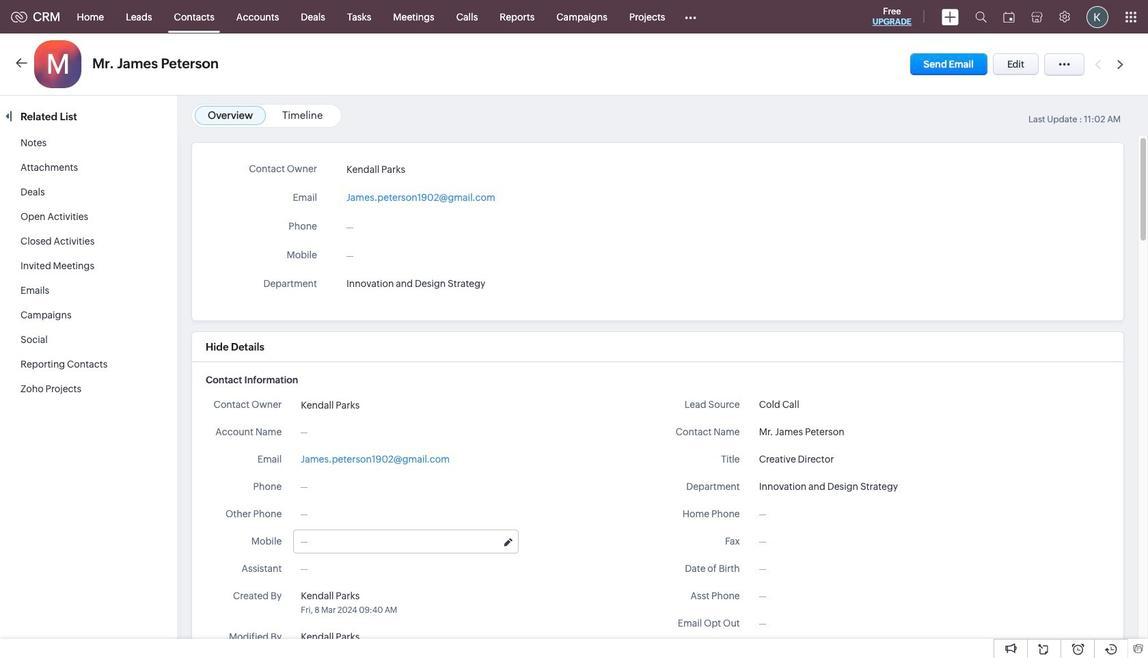 Task type: describe. For each thing, give the bounding box(es) containing it.
create menu element
[[934, 0, 967, 33]]

search element
[[967, 0, 995, 34]]

previous record image
[[1095, 60, 1101, 69]]

Other Modules field
[[676, 6, 706, 28]]

search image
[[976, 11, 987, 23]]



Task type: vqa. For each thing, say whether or not it's contained in the screenshot.
days
no



Task type: locate. For each thing, give the bounding box(es) containing it.
profile image
[[1087, 6, 1109, 28]]

calendar image
[[1004, 11, 1015, 22]]

next record image
[[1118, 60, 1127, 69]]

create menu image
[[942, 9, 959, 25]]

logo image
[[11, 11, 27, 22]]

profile element
[[1079, 0, 1117, 33]]



